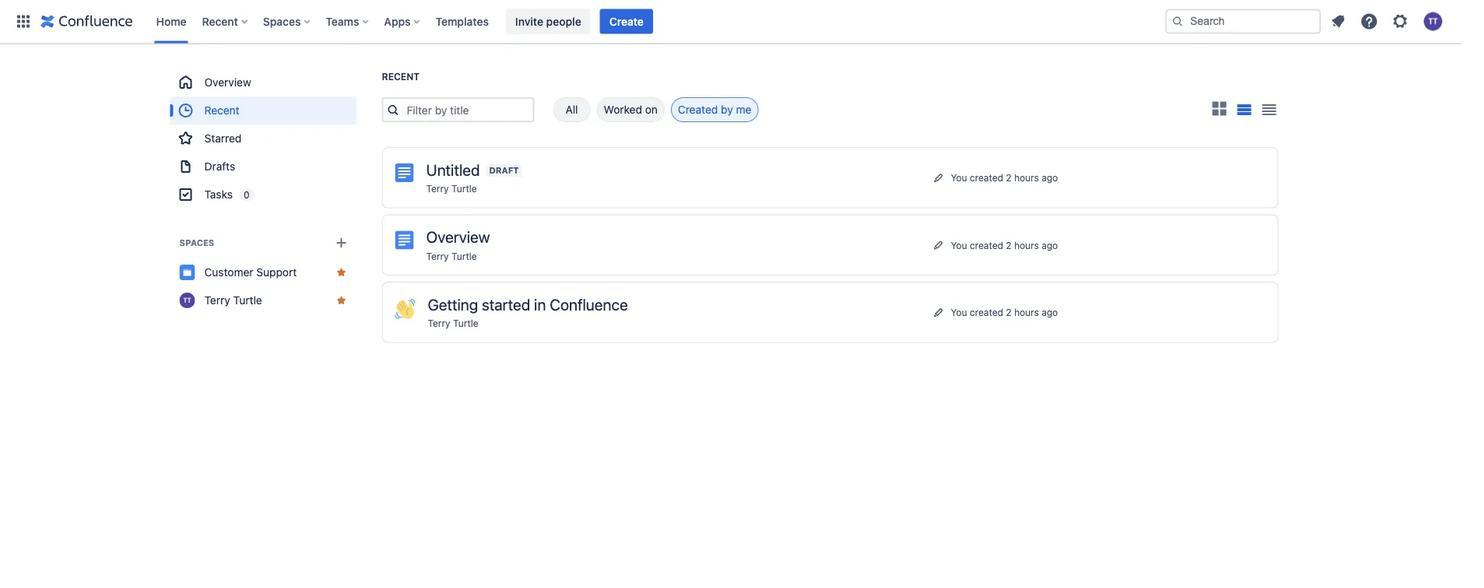 Task type: describe. For each thing, give the bounding box(es) containing it.
terry turtle link for :wave: image at bottom left
[[428, 318, 479, 329]]

unstar this space image
[[335, 266, 348, 279]]

create a space image
[[332, 234, 351, 252]]

invite people button
[[506, 9, 591, 34]]

draft
[[489, 165, 519, 176]]

group containing overview
[[170, 69, 357, 209]]

in
[[534, 295, 546, 313]]

0 vertical spatial terry turtle
[[426, 183, 477, 194]]

tasks
[[204, 188, 233, 201]]

2 vertical spatial recent
[[204, 104, 240, 117]]

list image
[[1237, 104, 1252, 115]]

overview for overview
[[204, 76, 251, 89]]

1 hours from the top
[[1014, 172, 1039, 183]]

on
[[645, 103, 658, 116]]

templates
[[436, 15, 489, 28]]

0
[[244, 189, 249, 200]]

tab list containing all
[[534, 97, 759, 122]]

home link
[[151, 9, 191, 34]]

unstar this space image
[[335, 294, 348, 307]]

terry turtle link down customer support at the left top of page
[[170, 287, 357, 315]]

getting
[[428, 295, 478, 313]]

you created 2 hours ago for overview
[[951, 240, 1058, 251]]

hours for overview
[[1014, 240, 1039, 251]]

terry inside overview terry turtle
[[426, 251, 449, 262]]

customer
[[204, 266, 253, 279]]

invite
[[515, 15, 543, 28]]

spaces inside spaces popup button
[[263, 15, 301, 28]]

teams
[[326, 15, 359, 28]]

global element
[[9, 0, 1162, 43]]

invite people
[[515, 15, 581, 28]]

all
[[566, 103, 578, 116]]

you for getting started in confluence
[[951, 307, 967, 318]]

teams button
[[321, 9, 375, 34]]

recent inside popup button
[[202, 15, 238, 28]]

apps button
[[379, 9, 426, 34]]

worked on
[[604, 103, 658, 116]]

search image
[[1172, 15, 1184, 28]]

overview terry turtle
[[426, 228, 490, 262]]

drafts link
[[170, 153, 357, 181]]

created by me button
[[671, 97, 759, 122]]

customer support
[[204, 266, 297, 279]]

worked on button
[[597, 97, 665, 122]]

hours for getting started in confluence
[[1014, 307, 1039, 318]]

create link
[[600, 9, 653, 34]]

Search field
[[1165, 9, 1321, 34]]

created for overview
[[970, 240, 1003, 251]]

me
[[736, 103, 752, 116]]

compact list image
[[1260, 100, 1279, 119]]

created for getting started in confluence
[[970, 307, 1003, 318]]

terry down untitled
[[426, 183, 449, 194]]

customer support link
[[170, 258, 357, 287]]



Task type: vqa. For each thing, say whether or not it's contained in the screenshot.
Apps
yes



Task type: locate. For each thing, give the bounding box(es) containing it.
3 you created 2 hours ago from the top
[[951, 307, 1058, 318]]

recent button
[[197, 9, 254, 34]]

confluence
[[550, 295, 628, 313]]

terry down the 'customer'
[[204, 294, 230, 307]]

ago for getting started in confluence
[[1042, 307, 1058, 318]]

terry inside getting started in confluence terry turtle
[[428, 318, 450, 329]]

ago
[[1042, 172, 1058, 183], [1042, 240, 1058, 251], [1042, 307, 1058, 318]]

banner
[[0, 0, 1461, 44]]

2 vertical spatial created
[[970, 307, 1003, 318]]

1 vertical spatial 2
[[1006, 240, 1012, 251]]

3 hours from the top
[[1014, 307, 1039, 318]]

getting started in confluence terry turtle
[[428, 295, 628, 329]]

2 page image from the top
[[395, 231, 414, 250]]

recent right home
[[202, 15, 238, 28]]

0 vertical spatial page image
[[395, 163, 414, 182]]

2 vertical spatial hours
[[1014, 307, 1039, 318]]

1 horizontal spatial spaces
[[263, 15, 301, 28]]

turtle down getting
[[453, 318, 479, 329]]

2 vertical spatial you created 2 hours ago
[[951, 307, 1058, 318]]

1 you from the top
[[951, 172, 967, 183]]

terry up getting
[[426, 251, 449, 262]]

2 ago from the top
[[1042, 240, 1058, 251]]

2 2 from the top
[[1006, 240, 1012, 251]]

1 horizontal spatial terry turtle
[[426, 183, 477, 194]]

turtle
[[452, 183, 477, 194], [452, 251, 477, 262], [233, 294, 262, 307], [453, 318, 479, 329]]

created
[[678, 103, 718, 116]]

recent down apps popup button
[[382, 71, 420, 82]]

2 created from the top
[[970, 240, 1003, 251]]

overview for overview terry turtle
[[426, 228, 490, 246]]

1 ago from the top
[[1042, 172, 1058, 183]]

spaces button
[[258, 9, 316, 34]]

terry
[[426, 183, 449, 194], [426, 251, 449, 262], [204, 294, 230, 307], [428, 318, 450, 329]]

1 vertical spatial overview
[[426, 228, 490, 246]]

terry turtle link
[[426, 183, 477, 194], [426, 251, 477, 262], [170, 287, 357, 315], [428, 318, 479, 329]]

terry down getting
[[428, 318, 450, 329]]

spaces up the 'customer'
[[179, 238, 214, 248]]

notification icon image
[[1329, 12, 1348, 31]]

2 vertical spatial 2
[[1006, 307, 1012, 318]]

drafts
[[204, 160, 235, 173]]

you created 2 hours ago for getting started in confluence
[[951, 307, 1058, 318]]

terry turtle link down getting
[[428, 318, 479, 329]]

2 hours from the top
[[1014, 240, 1039, 251]]

0 horizontal spatial spaces
[[179, 238, 214, 248]]

turtle inside overview terry turtle
[[452, 251, 477, 262]]

0 vertical spatial you
[[951, 172, 967, 183]]

2 vertical spatial ago
[[1042, 307, 1058, 318]]

1 vertical spatial terry turtle
[[204, 294, 262, 307]]

1 2 from the top
[[1006, 172, 1012, 183]]

1 vertical spatial you created 2 hours ago
[[951, 240, 1058, 251]]

recent link
[[170, 97, 357, 125]]

1 you created 2 hours ago from the top
[[951, 172, 1058, 183]]

appswitcher icon image
[[14, 12, 33, 31]]

settings icon image
[[1391, 12, 1410, 31]]

created by me
[[678, 103, 752, 116]]

2 you from the top
[[951, 240, 967, 251]]

ago for overview
[[1042, 240, 1058, 251]]

group
[[170, 69, 357, 209]]

0 vertical spatial ago
[[1042, 172, 1058, 183]]

terry turtle down the 'customer'
[[204, 294, 262, 307]]

you for overview
[[951, 240, 967, 251]]

turtle inside getting started in confluence terry turtle
[[453, 318, 479, 329]]

started
[[482, 295, 530, 313]]

1 horizontal spatial overview
[[426, 228, 490, 246]]

untitled
[[426, 160, 480, 179]]

by
[[721, 103, 733, 116]]

0 vertical spatial you created 2 hours ago
[[951, 172, 1058, 183]]

spaces
[[263, 15, 301, 28], [179, 238, 214, 248]]

cards image
[[1210, 99, 1229, 118]]

2 you created 2 hours ago from the top
[[951, 240, 1058, 251]]

3 you from the top
[[951, 307, 967, 318]]

confluence image
[[40, 12, 133, 31], [40, 12, 133, 31]]

worked
[[604, 103, 642, 116]]

recent up starred
[[204, 104, 240, 117]]

0 vertical spatial created
[[970, 172, 1003, 183]]

home
[[156, 15, 187, 28]]

0 horizontal spatial terry turtle
[[204, 294, 262, 307]]

1 vertical spatial spaces
[[179, 238, 214, 248]]

overview link
[[170, 69, 357, 97]]

templates link
[[431, 9, 494, 34]]

page image left overview terry turtle
[[395, 231, 414, 250]]

tab list
[[534, 97, 759, 122]]

overview
[[204, 76, 251, 89], [426, 228, 490, 246]]

terry turtle link up getting
[[426, 251, 477, 262]]

2 for overview
[[1006, 240, 1012, 251]]

1 vertical spatial ago
[[1042, 240, 1058, 251]]

hours
[[1014, 172, 1039, 183], [1014, 240, 1039, 251], [1014, 307, 1039, 318]]

terry turtle
[[426, 183, 477, 194], [204, 294, 262, 307]]

create
[[609, 15, 644, 28]]

you
[[951, 172, 967, 183], [951, 240, 967, 251], [951, 307, 967, 318]]

:wave: image
[[395, 299, 415, 319]]

people
[[546, 15, 581, 28]]

0 vertical spatial 2
[[1006, 172, 1012, 183]]

0 vertical spatial hours
[[1014, 172, 1039, 183]]

3 2 from the top
[[1006, 307, 1012, 318]]

2 for getting started in confluence
[[1006, 307, 1012, 318]]

spaces right recent popup button
[[263, 15, 301, 28]]

your profile and preferences image
[[1424, 12, 1443, 31]]

terry turtle link for 2nd the page image from the bottom of the page
[[426, 183, 477, 194]]

recent
[[202, 15, 238, 28], [382, 71, 420, 82], [204, 104, 240, 117]]

help icon image
[[1360, 12, 1379, 31]]

all button
[[553, 97, 591, 122]]

1 vertical spatial hours
[[1014, 240, 1039, 251]]

turtle down untitled
[[452, 183, 477, 194]]

overview up recent link
[[204, 76, 251, 89]]

1 vertical spatial you
[[951, 240, 967, 251]]

terry turtle link for second the page image from the top
[[426, 251, 477, 262]]

starred link
[[170, 125, 357, 153]]

2 vertical spatial you
[[951, 307, 967, 318]]

banner containing home
[[0, 0, 1461, 44]]

0 vertical spatial spaces
[[263, 15, 301, 28]]

1 vertical spatial created
[[970, 240, 1003, 251]]

turtle down customer support at the left top of page
[[233, 294, 262, 307]]

terry turtle link down untitled
[[426, 183, 477, 194]]

overview down untitled
[[426, 228, 490, 246]]

support
[[256, 266, 297, 279]]

apps
[[384, 15, 411, 28]]

Filter by title field
[[402, 99, 533, 121]]

terry turtle down untitled
[[426, 183, 477, 194]]

3 ago from the top
[[1042, 307, 1058, 318]]

1 vertical spatial page image
[[395, 231, 414, 250]]

1 vertical spatial recent
[[382, 71, 420, 82]]

0 horizontal spatial overview
[[204, 76, 251, 89]]

created
[[970, 172, 1003, 183], [970, 240, 1003, 251], [970, 307, 1003, 318]]

page image
[[395, 163, 414, 182], [395, 231, 414, 250]]

page image left untitled
[[395, 163, 414, 182]]

3 created from the top
[[970, 307, 1003, 318]]

0 vertical spatial recent
[[202, 15, 238, 28]]

starred
[[204, 132, 242, 145]]

turtle up getting
[[452, 251, 477, 262]]

1 created from the top
[[970, 172, 1003, 183]]

you created 2 hours ago
[[951, 172, 1058, 183], [951, 240, 1058, 251], [951, 307, 1058, 318]]

0 vertical spatial overview
[[204, 76, 251, 89]]

1 page image from the top
[[395, 163, 414, 182]]

:wave: image
[[395, 299, 415, 319]]

2
[[1006, 172, 1012, 183], [1006, 240, 1012, 251], [1006, 307, 1012, 318]]



